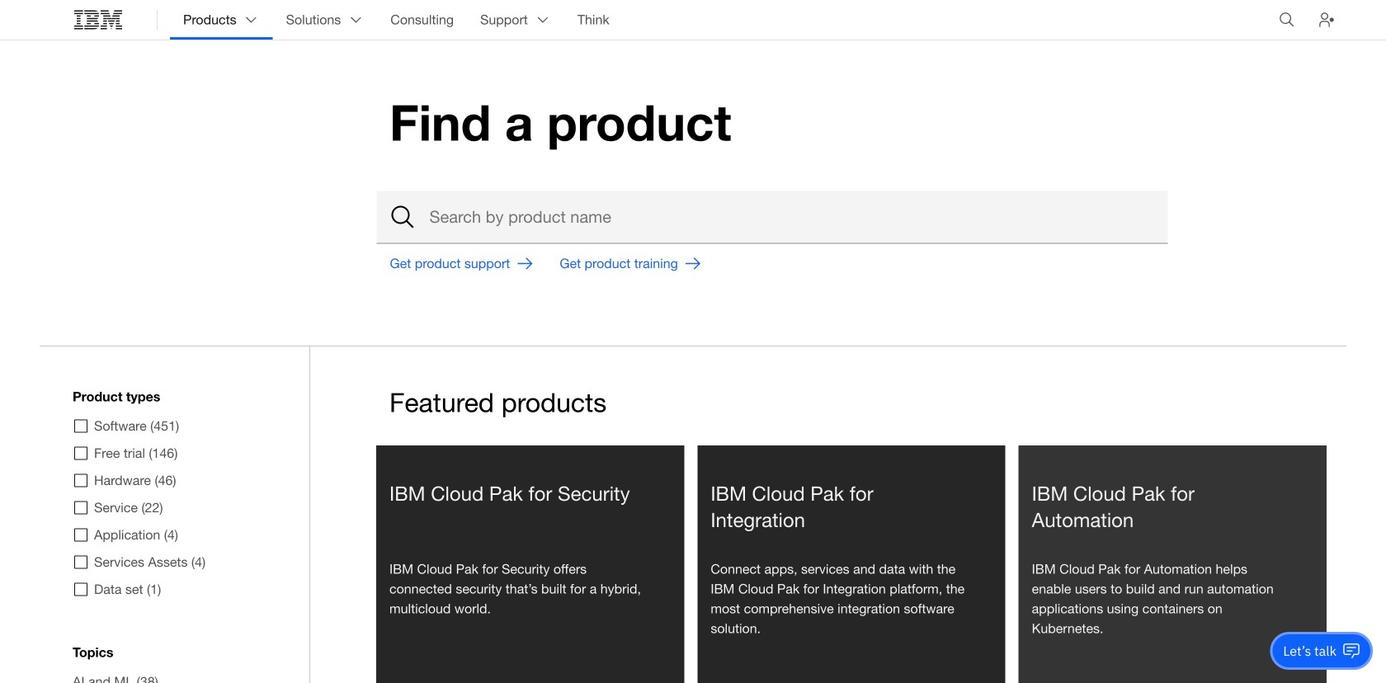 Task type: describe. For each thing, give the bounding box(es) containing it.
search element
[[377, 191, 1168, 244]]



Task type: locate. For each thing, give the bounding box(es) containing it.
let's talk element
[[1283, 642, 1337, 660]]

Search text field
[[377, 191, 1168, 244]]



